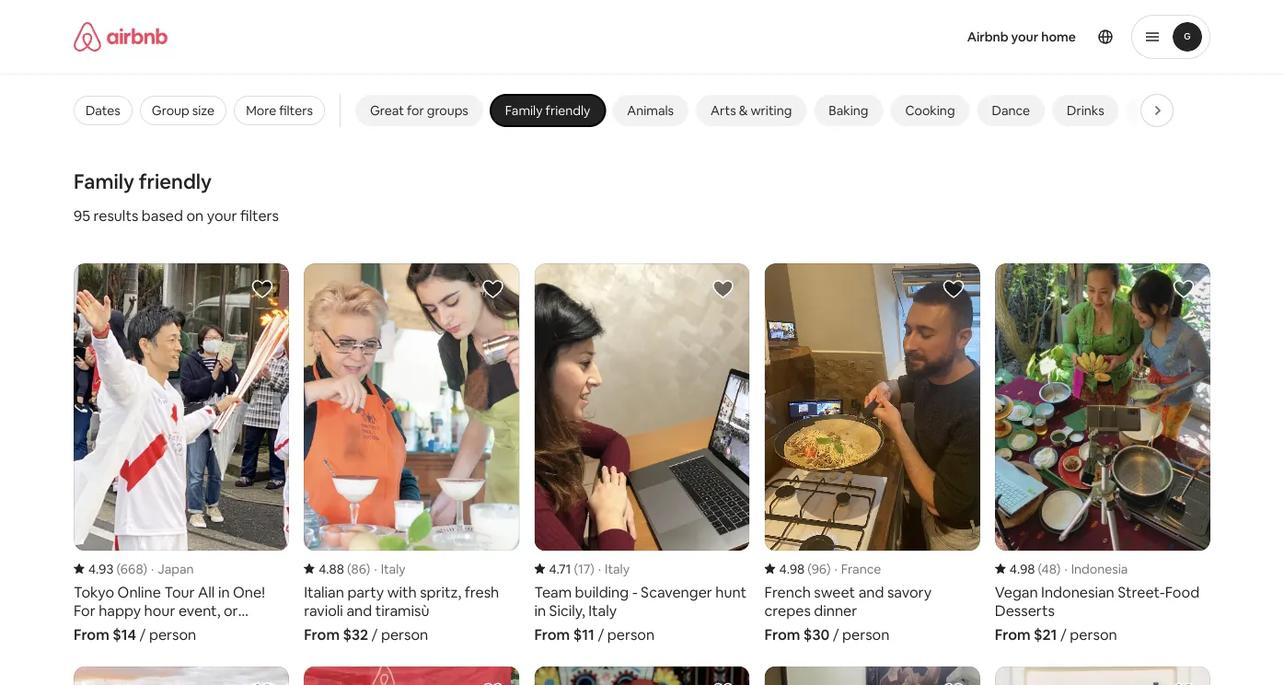 Task type: describe. For each thing, give the bounding box(es) containing it.
group
[[152, 102, 189, 119]]

great
[[370, 102, 404, 119]]

baking element
[[829, 102, 869, 119]]

) for from $21
[[1057, 560, 1061, 577]]

home
[[1042, 29, 1077, 45]]

4.98 ( 48 )
[[1010, 560, 1061, 577]]

save this experience image inside italian party with spritz, fresh ravioli and tiramisù group
[[482, 278, 504, 300]]

· italy for from $11
[[599, 560, 630, 577]]

more filters
[[246, 102, 313, 119]]

( for $30
[[808, 560, 812, 577]]

cooking
[[906, 102, 956, 119]]

italy for from $32
[[381, 560, 406, 577]]

· japan
[[151, 560, 194, 577]]

for
[[407, 102, 424, 119]]

animals button
[[613, 95, 689, 126]]

· italy for from $32
[[374, 560, 406, 577]]

17
[[578, 560, 591, 577]]

animals element
[[628, 102, 674, 119]]

from for from $30 / person
[[765, 625, 801, 644]]

filters inside button
[[279, 102, 313, 119]]

4.98 for $21
[[1010, 560, 1036, 577]]

animals
[[628, 102, 674, 119]]

&
[[739, 102, 748, 119]]

0 horizontal spatial save this experience image
[[252, 278, 274, 300]]

/ for from $30
[[833, 625, 840, 644]]

drinks button
[[1053, 95, 1120, 126]]

baking button
[[815, 95, 884, 126]]

from for from $11 / person
[[535, 625, 570, 644]]

/ for from $21
[[1061, 625, 1067, 644]]

person for from $30 / person
[[843, 625, 890, 644]]

96
[[812, 560, 827, 577]]

family friendly button
[[491, 95, 605, 126]]

4.88
[[319, 560, 344, 577]]

from $30 / person
[[765, 625, 890, 644]]

rating 4.98 out of 5; 48 reviews image
[[995, 560, 1061, 577]]

1 horizontal spatial save this experience image
[[482, 681, 504, 685]]

tokyo online tour all in one! for happy hour event, or preparation for the trip! group
[[74, 263, 289, 644]]

great for groups button
[[355, 95, 483, 126]]

rating 4.88 out of 5; 86 reviews image
[[304, 560, 371, 577]]

arts & writing element
[[711, 102, 792, 119]]

95
[[74, 206, 90, 225]]

italian party with spritz, fresh ravioli and tiramisù group
[[304, 263, 520, 644]]

save this experience image inside vegan indonesian street-food desserts group
[[1173, 278, 1196, 300]]

airbnb your home
[[968, 29, 1077, 45]]

/ for from $14
[[140, 625, 146, 644]]

4.98 ( 96 )
[[780, 560, 831, 577]]

from $14 / person
[[74, 625, 196, 644]]

1 vertical spatial family friendly
[[74, 168, 212, 194]]

· for $32
[[374, 560, 377, 577]]

based
[[142, 206, 183, 225]]

rating 4.93 out of 5; 668 reviews image
[[74, 560, 147, 577]]

friendly inside button
[[546, 102, 591, 119]]

size
[[192, 102, 215, 119]]

/ for from $32
[[372, 625, 378, 644]]

arts & writing
[[711, 102, 792, 119]]

) for from $32
[[366, 560, 371, 577]]

4.71 ( 17 )
[[549, 560, 595, 577]]

( for $32
[[347, 560, 351, 577]]

$30
[[804, 625, 830, 644]]

dance button
[[978, 95, 1045, 126]]

· indonesia
[[1065, 560, 1129, 577]]

family friendly element
[[506, 102, 591, 119]]

person for from $14 / person
[[149, 625, 196, 644]]

4.98 for $30
[[780, 560, 805, 577]]

drinks element
[[1068, 102, 1105, 119]]

profile element
[[803, 0, 1211, 74]]

from for from $14 / person
[[74, 625, 109, 644]]

dates button
[[74, 96, 132, 125]]



Task type: vqa. For each thing, say whether or not it's contained in the screenshot.
"of"
no



Task type: locate. For each thing, give the bounding box(es) containing it.
·
[[151, 560, 154, 577], [374, 560, 377, 577], [599, 560, 602, 577], [835, 560, 838, 577], [1065, 560, 1068, 577]]

4 from from the left
[[765, 625, 801, 644]]

0 horizontal spatial italy
[[381, 560, 406, 577]]

0 horizontal spatial · italy
[[374, 560, 406, 577]]

( inside team building - scavenger hunt in sicily, italy group
[[574, 560, 578, 577]]

48
[[1042, 560, 1057, 577]]

2 ( from the left
[[347, 560, 351, 577]]

· italy inside team building - scavenger hunt in sicily, italy group
[[599, 560, 630, 577]]

from inside team building - scavenger hunt in sicily, italy group
[[535, 625, 570, 644]]

dates
[[86, 102, 120, 119]]

filters
[[279, 102, 313, 119], [240, 206, 279, 225]]

· right 96
[[835, 560, 838, 577]]

/ inside the tokyo online tour all in one! for happy hour event, or preparation for the trip! group
[[140, 625, 146, 644]]

( inside italian party with spritz, fresh ravioli and tiramisù group
[[347, 560, 351, 577]]

4 person from the left
[[843, 625, 890, 644]]

baking
[[829, 102, 869, 119]]

filters right more
[[279, 102, 313, 119]]

italy right 17 on the bottom left of the page
[[605, 560, 630, 577]]

french sweet and savory crepes dinner group
[[765, 263, 981, 644]]

/ right $14
[[140, 625, 146, 644]]

1 person from the left
[[149, 625, 196, 644]]

family up results
[[74, 168, 134, 194]]

( left "· france" on the bottom right of the page
[[808, 560, 812, 577]]

group size button
[[140, 96, 227, 125]]

italy inside italian party with spritz, fresh ravioli and tiramisù group
[[381, 560, 406, 577]]

/ inside italian party with spritz, fresh ravioli and tiramisù group
[[372, 625, 378, 644]]

3 / from the left
[[598, 625, 604, 644]]

3 · from the left
[[599, 560, 602, 577]]

· right 17 on the bottom left of the page
[[599, 560, 602, 577]]

from left $14
[[74, 625, 109, 644]]

person
[[149, 625, 196, 644], [381, 625, 429, 644], [608, 625, 655, 644], [843, 625, 890, 644], [1071, 625, 1118, 644]]

more filters button
[[234, 96, 325, 125]]

family friendly
[[506, 102, 591, 119], [74, 168, 212, 194]]

4 ( from the left
[[808, 560, 812, 577]]

entertainment
[[1142, 102, 1228, 119]]

3 ) from the left
[[591, 560, 595, 577]]

4 ) from the left
[[827, 560, 831, 577]]

your right on
[[207, 206, 237, 225]]

from $32 / person
[[304, 625, 429, 644]]

· inside the tokyo online tour all in one! for happy hour event, or preparation for the trip! group
[[151, 560, 154, 577]]

0 vertical spatial family
[[506, 102, 543, 119]]

( inside the tokyo online tour all in one! for happy hour event, or preparation for the trip! group
[[116, 560, 120, 577]]

1 horizontal spatial · italy
[[599, 560, 630, 577]]

0 horizontal spatial family
[[74, 168, 134, 194]]

2 italy from the left
[[605, 560, 630, 577]]

from inside french sweet and savory crepes dinner group
[[765, 625, 801, 644]]

italy right 86
[[381, 560, 406, 577]]

from for from $32 / person
[[304, 625, 340, 644]]

· right the 668 at the left of the page
[[151, 560, 154, 577]]

· inside french sweet and savory crepes dinner group
[[835, 560, 838, 577]]

your inside airbnb your home link
[[1012, 29, 1039, 45]]

from $11 / person
[[535, 625, 655, 644]]

from left $21
[[995, 625, 1031, 644]]

great for groups
[[370, 102, 469, 119]]

italy
[[381, 560, 406, 577], [605, 560, 630, 577]]

( for $14
[[116, 560, 120, 577]]

family right groups
[[506, 102, 543, 119]]

person for from $32 / person
[[381, 625, 429, 644]]

airbnb your home link
[[957, 18, 1088, 56]]

person inside vegan indonesian street-food desserts group
[[1071, 625, 1118, 644]]

668
[[120, 560, 143, 577]]

4.71
[[549, 560, 571, 577]]

) inside team building - scavenger hunt in sicily, italy group
[[591, 560, 595, 577]]

4.93 ( 668 )
[[88, 560, 147, 577]]

filters right on
[[240, 206, 279, 225]]

· italy
[[374, 560, 406, 577], [599, 560, 630, 577]]

from for from $21 / person
[[995, 625, 1031, 644]]

friendly
[[546, 102, 591, 119], [139, 168, 212, 194]]

· inside team building - scavenger hunt in sicily, italy group
[[599, 560, 602, 577]]

arts
[[711, 102, 737, 119]]

1 · italy from the left
[[374, 560, 406, 577]]

4.98 inside vegan indonesian street-food desserts group
[[1010, 560, 1036, 577]]

· inside vegan indonesian street-food desserts group
[[1065, 560, 1068, 577]]

( right "4.93"
[[116, 560, 120, 577]]

person inside french sweet and savory crepes dinner group
[[843, 625, 890, 644]]

4.88 ( 86 )
[[319, 560, 371, 577]]

entertainment element
[[1142, 102, 1228, 119]]

( inside vegan indonesian street-food desserts group
[[1038, 560, 1042, 577]]

groups
[[427, 102, 469, 119]]

from left $30
[[765, 625, 801, 644]]

1 vertical spatial family
[[74, 168, 134, 194]]

· for $30
[[835, 560, 838, 577]]

) right 4.71
[[591, 560, 595, 577]]

indonesia
[[1072, 560, 1129, 577]]

· italy right 86
[[374, 560, 406, 577]]

) inside the tokyo online tour all in one! for happy hour event, or preparation for the trip! group
[[143, 560, 147, 577]]

save this experience image inside team building - scavenger hunt in sicily, italy group
[[713, 278, 735, 300]]

4.98 left 48 at the bottom right of page
[[1010, 560, 1036, 577]]

0 vertical spatial friendly
[[546, 102, 591, 119]]

from inside the tokyo online tour all in one! for happy hour event, or preparation for the trip! group
[[74, 625, 109, 644]]

0 vertical spatial family friendly
[[506, 102, 591, 119]]

3 ( from the left
[[574, 560, 578, 577]]

) for from $30
[[827, 560, 831, 577]]

3 from from the left
[[535, 625, 570, 644]]

5 person from the left
[[1071, 625, 1118, 644]]

0 vertical spatial filters
[[279, 102, 313, 119]]

· france
[[835, 560, 882, 577]]

person right $30
[[843, 625, 890, 644]]

0 horizontal spatial 4.98
[[780, 560, 805, 577]]

( for $11
[[574, 560, 578, 577]]

· inside italian party with spritz, fresh ravioli and tiramisù group
[[374, 560, 377, 577]]

1 horizontal spatial your
[[1012, 29, 1039, 45]]

4.98 inside french sweet and savory crepes dinner group
[[780, 560, 805, 577]]

2 from from the left
[[304, 625, 340, 644]]

person for from $11 / person
[[608, 625, 655, 644]]

2 · from the left
[[374, 560, 377, 577]]

$14
[[113, 625, 136, 644]]

person right $11
[[608, 625, 655, 644]]

· italy inside italian party with spritz, fresh ravioli and tiramisù group
[[374, 560, 406, 577]]

rating 4.71 out of 5; 17 reviews image
[[535, 560, 595, 577]]

save this experience image
[[252, 278, 274, 300], [482, 681, 504, 685], [713, 681, 735, 685]]

5 ( from the left
[[1038, 560, 1042, 577]]

/ inside team building - scavenger hunt in sicily, italy group
[[598, 625, 604, 644]]

dance element
[[992, 102, 1031, 119]]

person inside the tokyo online tour all in one! for happy hour event, or preparation for the trip! group
[[149, 625, 196, 644]]

1 vertical spatial filters
[[240, 206, 279, 225]]

entertainment button
[[1127, 95, 1242, 126]]

· right 86
[[374, 560, 377, 577]]

1 horizontal spatial family friendly
[[506, 102, 591, 119]]

( right 4.71
[[574, 560, 578, 577]]

team building - scavenger hunt in sicily, italy group
[[535, 263, 750, 644]]

) right 4.88
[[366, 560, 371, 577]]

/
[[140, 625, 146, 644], [372, 625, 378, 644], [598, 625, 604, 644], [833, 625, 840, 644], [1061, 625, 1067, 644]]

family
[[506, 102, 543, 119], [74, 168, 134, 194]]

rating 4.98 out of 5; 96 reviews image
[[765, 560, 831, 577]]

0 horizontal spatial friendly
[[139, 168, 212, 194]]

your
[[1012, 29, 1039, 45], [207, 206, 237, 225]]

2 / from the left
[[372, 625, 378, 644]]

(
[[116, 560, 120, 577], [347, 560, 351, 577], [574, 560, 578, 577], [808, 560, 812, 577], [1038, 560, 1042, 577]]

france
[[842, 560, 882, 577]]

1 horizontal spatial italy
[[605, 560, 630, 577]]

2 person from the left
[[381, 625, 429, 644]]

italy inside group
[[605, 560, 630, 577]]

great for groups element
[[370, 102, 469, 119]]

from left $11
[[535, 625, 570, 644]]

1 ( from the left
[[116, 560, 120, 577]]

$11
[[573, 625, 595, 644]]

airbnb
[[968, 29, 1009, 45]]

family friendly inside button
[[506, 102, 591, 119]]

2 · italy from the left
[[599, 560, 630, 577]]

/ inside vegan indonesian street-food desserts group
[[1061, 625, 1067, 644]]

/ right $30
[[833, 625, 840, 644]]

) left "· france" on the bottom right of the page
[[827, 560, 831, 577]]

1 horizontal spatial filters
[[279, 102, 313, 119]]

your left home
[[1012, 29, 1039, 45]]

person inside team building - scavenger hunt in sicily, italy group
[[608, 625, 655, 644]]

1 horizontal spatial friendly
[[546, 102, 591, 119]]

save this experience image
[[482, 278, 504, 300], [713, 278, 735, 300], [943, 278, 965, 300], [1173, 278, 1196, 300], [252, 681, 274, 685], [943, 681, 965, 685], [1173, 681, 1196, 685]]

95 results based on your filters
[[74, 206, 279, 225]]

writing
[[751, 102, 792, 119]]

( inside french sweet and savory crepes dinner group
[[808, 560, 812, 577]]

$32
[[343, 625, 369, 644]]

5 ) from the left
[[1057, 560, 1061, 577]]

person right $21
[[1071, 625, 1118, 644]]

friendly left the animals element
[[546, 102, 591, 119]]

1 horizontal spatial 4.98
[[1010, 560, 1036, 577]]

dance
[[992, 102, 1031, 119]]

) for from $11
[[591, 560, 595, 577]]

person right $14
[[149, 625, 196, 644]]

· italy right 17 on the bottom left of the page
[[599, 560, 630, 577]]

3 person from the left
[[608, 625, 655, 644]]

2 ) from the left
[[366, 560, 371, 577]]

)
[[143, 560, 147, 577], [366, 560, 371, 577], [591, 560, 595, 577], [827, 560, 831, 577], [1057, 560, 1061, 577]]

4.98
[[780, 560, 805, 577], [1010, 560, 1036, 577]]

1 ) from the left
[[143, 560, 147, 577]]

4.93
[[88, 560, 114, 577]]

0 horizontal spatial filters
[[240, 206, 279, 225]]

2 horizontal spatial save this experience image
[[713, 681, 735, 685]]

· for $11
[[599, 560, 602, 577]]

family inside button
[[506, 102, 543, 119]]

/ right $21
[[1061, 625, 1067, 644]]

arts & writing button
[[696, 95, 807, 126]]

1 · from the left
[[151, 560, 154, 577]]

86
[[351, 560, 366, 577]]

from
[[74, 625, 109, 644], [304, 625, 340, 644], [535, 625, 570, 644], [765, 625, 801, 644], [995, 625, 1031, 644]]

/ inside french sweet and savory crepes dinner group
[[833, 625, 840, 644]]

save this experience image inside french sweet and savory crepes dinner group
[[943, 278, 965, 300]]

) left "· japan"
[[143, 560, 147, 577]]

1 italy from the left
[[381, 560, 406, 577]]

( left · indonesia
[[1038, 560, 1042, 577]]

from inside vegan indonesian street-food desserts group
[[995, 625, 1031, 644]]

1 4.98 from the left
[[780, 560, 805, 577]]

person inside italian party with spritz, fresh ravioli and tiramisù group
[[381, 625, 429, 644]]

5 / from the left
[[1061, 625, 1067, 644]]

4.98 left 96
[[780, 560, 805, 577]]

2 4.98 from the left
[[1010, 560, 1036, 577]]

1 vertical spatial friendly
[[139, 168, 212, 194]]

4 · from the left
[[835, 560, 838, 577]]

/ right $32
[[372, 625, 378, 644]]

( for $21
[[1038, 560, 1042, 577]]

0 horizontal spatial family friendly
[[74, 168, 212, 194]]

from left $32
[[304, 625, 340, 644]]

1 / from the left
[[140, 625, 146, 644]]

1 horizontal spatial family
[[506, 102, 543, 119]]

from $21 / person
[[995, 625, 1118, 644]]

1 from from the left
[[74, 625, 109, 644]]

1 vertical spatial your
[[207, 206, 237, 225]]

on
[[186, 206, 204, 225]]

) inside italian party with spritz, fresh ravioli and tiramisù group
[[366, 560, 371, 577]]

person right $32
[[381, 625, 429, 644]]

) for from $14
[[143, 560, 147, 577]]

0 vertical spatial your
[[1012, 29, 1039, 45]]

vegan indonesian street-food desserts group
[[995, 263, 1211, 644]]

0 horizontal spatial your
[[207, 206, 237, 225]]

/ right $11
[[598, 625, 604, 644]]

japan
[[158, 560, 194, 577]]

more
[[246, 102, 276, 119]]

results
[[94, 206, 138, 225]]

drinks
[[1068, 102, 1105, 119]]

group size
[[152, 102, 215, 119]]

$21
[[1034, 625, 1058, 644]]

italy for from $11
[[605, 560, 630, 577]]

from inside italian party with spritz, fresh ravioli and tiramisù group
[[304, 625, 340, 644]]

) inside vegan indonesian street-food desserts group
[[1057, 560, 1061, 577]]

/ for from $11
[[598, 625, 604, 644]]

· for $14
[[151, 560, 154, 577]]

( right 4.88
[[347, 560, 351, 577]]

) inside french sweet and savory crepes dinner group
[[827, 560, 831, 577]]

5 · from the left
[[1065, 560, 1068, 577]]

friendly up 95 results based on your filters at left top
[[139, 168, 212, 194]]

cooking button
[[891, 95, 970, 126]]

) left · indonesia
[[1057, 560, 1061, 577]]

cooking element
[[906, 102, 956, 119]]

person for from $21 / person
[[1071, 625, 1118, 644]]

5 from from the left
[[995, 625, 1031, 644]]

4 / from the left
[[833, 625, 840, 644]]

· for $21
[[1065, 560, 1068, 577]]

· right 48 at the bottom right of page
[[1065, 560, 1068, 577]]



